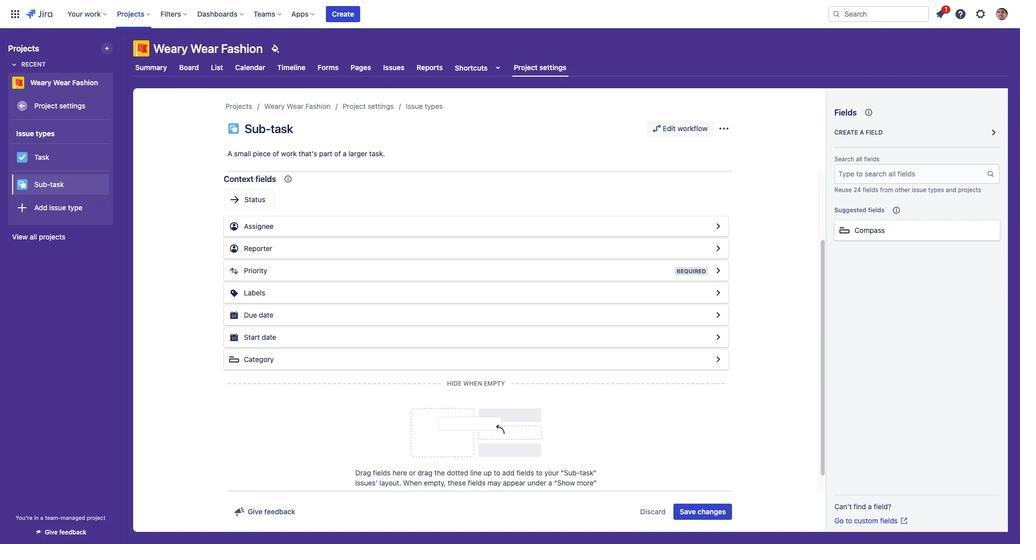 Task type: describe. For each thing, give the bounding box(es) containing it.
add
[[502, 469, 515, 478]]

issue for group containing issue types
[[16, 129, 34, 138]]

"show
[[554, 479, 575, 488]]

your
[[67, 9, 83, 18]]

issue inside "button"
[[49, 203, 66, 212]]

assignee
[[244, 222, 274, 231]]

task"
[[580, 469, 597, 478]]

fields right 24
[[863, 186, 879, 194]]

field?
[[874, 503, 892, 511]]

search all fields
[[835, 155, 880, 163]]

issue types link
[[406, 100, 443, 113]]

due date button
[[224, 305, 728, 325]]

1 horizontal spatial weary wear fashion link
[[264, 100, 331, 113]]

0 vertical spatial sub-
[[245, 122, 271, 136]]

edit workflow button
[[647, 121, 714, 137]]

1 horizontal spatial project
[[343, 102, 366, 111]]

other
[[895, 186, 910, 194]]

fields down the field at the right top of page
[[864, 155, 880, 163]]

create for create
[[332, 9, 354, 18]]

required
[[677, 268, 706, 275]]

1 horizontal spatial work
[[281, 149, 297, 158]]

2 horizontal spatial to
[[846, 517, 852, 525]]

team-
[[45, 515, 61, 521]]

2 horizontal spatial weary
[[264, 102, 285, 111]]

start
[[244, 333, 260, 342]]

search
[[835, 155, 854, 163]]

group containing issue types
[[12, 120, 109, 224]]

calendar
[[235, 63, 265, 72]]

open field configuration image for labels
[[712, 287, 724, 299]]

0 horizontal spatial give feedback
[[45, 529, 86, 536]]

0 horizontal spatial project settings
[[34, 101, 85, 110]]

calendar link
[[233, 59, 267, 77]]

reports link
[[415, 59, 445, 77]]

field
[[866, 129, 883, 136]]

summary
[[135, 63, 167, 72]]

2 horizontal spatial weary wear fashion
[[264, 102, 331, 111]]

your work
[[67, 9, 101, 18]]

start date
[[244, 333, 276, 342]]

can't find a field?
[[835, 503, 892, 511]]

suggested fields
[[835, 206, 885, 214]]

create button
[[326, 6, 360, 22]]

from
[[880, 186, 894, 194]]

add issue type image
[[16, 202, 28, 214]]

board link
[[177, 59, 201, 77]]

date for due date
[[259, 311, 273, 319]]

add
[[34, 203, 47, 212]]

layout.
[[380, 479, 401, 488]]

edit workflow
[[663, 124, 708, 133]]

help image
[[955, 8, 967, 20]]

this link will be opened in a new tab image
[[900, 517, 908, 525]]

hide
[[447, 380, 462, 388]]

issues'
[[355, 479, 378, 488]]

type
[[68, 203, 82, 212]]

1 horizontal spatial to
[[536, 469, 543, 478]]

1 vertical spatial may
[[462, 489, 476, 498]]

a small piece of work that's part of a larger task.
[[228, 149, 385, 158]]

0 vertical spatial weary
[[153, 41, 188, 56]]

projects link
[[226, 100, 252, 113]]

issue types for issue types link
[[406, 102, 443, 111]]

apps button
[[288, 6, 319, 22]]

reporter button
[[224, 239, 728, 259]]

dotted
[[447, 469, 468, 478]]

project inside tab list
[[514, 63, 538, 72]]

task link
[[12, 147, 109, 168]]

priority
[[244, 266, 267, 275]]

here
[[393, 469, 407, 478]]

2 vertical spatial fashion
[[306, 102, 331, 111]]

issues
[[383, 63, 405, 72]]

0 horizontal spatial settings
[[59, 101, 85, 110]]

add issue type button
[[12, 198, 109, 218]]

1 horizontal spatial project settings link
[[343, 100, 394, 113]]

add to starred image
[[110, 77, 122, 89]]

1 horizontal spatial task
[[271, 122, 293, 136]]

issues link
[[381, 59, 407, 77]]

0 vertical spatial give feedback button
[[228, 504, 301, 520]]

labels button
[[224, 283, 728, 303]]

issue for issue types link
[[406, 102, 423, 111]]

a right in
[[40, 515, 43, 521]]

2 open field configuration image from the top
[[712, 265, 724, 277]]

list
[[211, 63, 223, 72]]

primary element
[[6, 0, 829, 28]]

sub-task link
[[12, 175, 109, 195]]

these
[[448, 479, 466, 488]]

drag
[[418, 469, 433, 478]]

2 vertical spatial types
[[929, 186, 944, 194]]

sub- inside group
[[34, 180, 50, 189]]

more options image
[[718, 123, 730, 135]]

part
[[319, 149, 332, 158]]

changes
[[698, 508, 726, 516]]

0 vertical spatial or
[[409, 469, 416, 478]]

you're
[[16, 515, 32, 521]]

a left the larger
[[343, 149, 347, 158]]

0 vertical spatial issue
[[912, 186, 927, 194]]

search image
[[833, 10, 841, 18]]

appear
[[503, 479, 526, 488]]

suggested
[[835, 206, 867, 214]]

types for group containing issue types
[[36, 129, 55, 138]]

24
[[854, 186, 861, 194]]

go
[[835, 517, 844, 525]]

0 horizontal spatial give
[[45, 529, 58, 536]]

1 vertical spatial weary
[[30, 78, 51, 87]]

dashboards
[[197, 9, 238, 18]]

managed
[[61, 515, 85, 521]]

2 horizontal spatial project settings
[[514, 63, 567, 72]]

labels
[[244, 289, 265, 297]]

1 vertical spatial or
[[453, 489, 460, 498]]

drag fields here or drag the dotted line up to add fields to your "sub-task" issues' layout. when empty, these fields may appear under a "show more" link or may be hidden.
[[355, 469, 597, 498]]

date for start date
[[262, 333, 276, 342]]

view
[[12, 233, 28, 241]]

1 horizontal spatial give feedback
[[248, 508, 295, 516]]

reuse
[[835, 186, 852, 194]]

projects for projects link
[[226, 102, 252, 111]]

small
[[234, 149, 251, 158]]

filters
[[161, 9, 181, 18]]

context
[[224, 175, 254, 184]]

1 horizontal spatial wear
[[190, 41, 218, 56]]

0 vertical spatial weary wear fashion link
[[8, 73, 109, 93]]

filters button
[[158, 6, 191, 22]]

feedback for topmost give feedback button
[[264, 508, 295, 516]]

your
[[545, 469, 559, 478]]

add issue type
[[34, 203, 82, 212]]

reports
[[417, 63, 443, 72]]

1 vertical spatial weary wear fashion
[[30, 78, 98, 87]]

create a field
[[835, 129, 883, 136]]

more information about the context fields image
[[282, 173, 294, 185]]

0 vertical spatial projects
[[958, 186, 982, 194]]

banner containing your work
[[0, 0, 1020, 28]]

a inside "drag fields here or drag the dotted line up to add fields to your "sub-task" issues' layout. when empty, these fields may appear under a "show more" link or may be hidden."
[[548, 479, 552, 488]]

0 horizontal spatial project settings link
[[12, 96, 109, 116]]

open field configuration image for reporter
[[712, 243, 724, 255]]

custom
[[854, 517, 878, 525]]

recent
[[21, 61, 46, 68]]

task inside group
[[50, 180, 64, 189]]

can't
[[835, 503, 852, 511]]

sub-task inside group
[[34, 180, 64, 189]]



Task type: locate. For each thing, give the bounding box(es) containing it.
fields left this link will be opened in a new tab image
[[880, 517, 898, 525]]

settings
[[540, 63, 567, 72], [59, 101, 85, 110], [368, 102, 394, 111]]

issue inside group
[[16, 129, 34, 138]]

0 vertical spatial give feedback
[[248, 508, 295, 516]]

2 horizontal spatial types
[[929, 186, 944, 194]]

1 vertical spatial open field configuration image
[[712, 309, 724, 321]]

shortcuts button
[[453, 59, 506, 77]]

0 horizontal spatial sub-task
[[34, 180, 64, 189]]

collapse recent projects image
[[8, 59, 20, 71]]

task up a small piece of work that's part of a larger task.
[[271, 122, 293, 136]]

or up when
[[409, 469, 416, 478]]

projects up issue type icon
[[226, 102, 252, 111]]

1 horizontal spatial weary
[[153, 41, 188, 56]]

open field configuration image for category
[[712, 354, 724, 366]]

issue up task link
[[16, 129, 34, 138]]

a right find
[[868, 503, 872, 511]]

Search field
[[829, 6, 930, 22]]

0 vertical spatial task
[[271, 122, 293, 136]]

issue types down reports link
[[406, 102, 443, 111]]

to right go
[[846, 517, 852, 525]]

1 open field configuration image from the top
[[712, 221, 724, 233]]

projects inside dropdown button
[[117, 9, 144, 18]]

2 vertical spatial projects
[[226, 102, 252, 111]]

link
[[440, 489, 452, 498]]

to up under
[[536, 469, 543, 478]]

0 vertical spatial all
[[856, 155, 863, 163]]

0 horizontal spatial weary wear fashion link
[[8, 73, 109, 93]]

5 open field configuration image from the top
[[712, 354, 724, 366]]

fields down line
[[468, 479, 486, 488]]

jira image
[[26, 8, 52, 20], [26, 8, 52, 20]]

workflow
[[678, 124, 708, 133]]

0 vertical spatial projects
[[117, 9, 144, 18]]

project settings link down recent
[[12, 96, 109, 116]]

category
[[244, 355, 274, 364]]

or down these
[[453, 489, 460, 498]]

1 vertical spatial wear
[[53, 78, 70, 87]]

summary link
[[133, 59, 169, 77]]

settings image
[[975, 8, 987, 20]]

status
[[244, 195, 265, 204]]

0 horizontal spatial sub-
[[34, 180, 50, 189]]

projects inside 'link'
[[39, 233, 65, 241]]

work right your
[[85, 9, 101, 18]]

dashboards button
[[194, 6, 248, 22]]

to right up
[[494, 469, 500, 478]]

1 horizontal spatial projects
[[958, 186, 982, 194]]

date
[[259, 311, 273, 319], [262, 333, 276, 342]]

2 vertical spatial wear
[[287, 102, 304, 111]]

weary wear fashion link down recent
[[8, 73, 109, 93]]

open field configuration image inside labels button
[[712, 287, 724, 299]]

more information about the suggested fields image
[[891, 204, 903, 216]]

and
[[946, 186, 957, 194]]

project settings link down pages link
[[343, 100, 394, 113]]

1 horizontal spatial or
[[453, 489, 460, 498]]

types up task
[[36, 129, 55, 138]]

1 horizontal spatial sub-task
[[245, 122, 293, 136]]

may left 'be'
[[462, 489, 476, 498]]

0 horizontal spatial work
[[85, 9, 101, 18]]

open field configuration image for assignee
[[712, 221, 724, 233]]

when
[[403, 479, 422, 488]]

banner
[[0, 0, 1020, 28]]

tab list
[[127, 59, 1014, 77]]

date right due on the bottom of the page
[[259, 311, 273, 319]]

1 vertical spatial create
[[835, 129, 858, 136]]

a left the field at the right top of page
[[860, 129, 864, 136]]

create
[[332, 9, 354, 18], [835, 129, 858, 136]]

reporter
[[244, 244, 272, 253]]

open field configuration image
[[712, 243, 724, 255], [712, 265, 724, 277], [712, 287, 724, 299], [712, 332, 724, 344], [712, 354, 724, 366]]

2 vertical spatial weary wear fashion
[[264, 102, 331, 111]]

1 vertical spatial give feedback button
[[29, 524, 92, 541]]

Type to search all fields text field
[[836, 165, 987, 183]]

projects up recent
[[8, 44, 39, 53]]

open field configuration image for start date
[[712, 332, 724, 344]]

0 horizontal spatial issue
[[16, 129, 34, 138]]

save
[[680, 508, 696, 516]]

edit
[[663, 124, 676, 133]]

weary wear fashion link down timeline link
[[264, 100, 331, 113]]

teams
[[254, 9, 275, 18]]

types left and
[[929, 186, 944, 194]]

fields
[[864, 155, 880, 163], [256, 175, 276, 184], [863, 186, 879, 194], [868, 206, 885, 214], [373, 469, 391, 478], [517, 469, 534, 478], [468, 479, 486, 488], [880, 517, 898, 525]]

forms link
[[316, 59, 341, 77]]

context fields
[[224, 175, 276, 184]]

up
[[484, 469, 492, 478]]

2 horizontal spatial wear
[[287, 102, 304, 111]]

fields left more information about the context fields image
[[256, 175, 276, 184]]

issue right other
[[912, 186, 927, 194]]

weary wear fashion down recent
[[30, 78, 98, 87]]

weary up board
[[153, 41, 188, 56]]

category button
[[224, 350, 728, 370]]

may
[[488, 479, 501, 488], [462, 489, 476, 498]]

0 vertical spatial open field configuration image
[[712, 221, 724, 233]]

fields
[[835, 108, 857, 117]]

task up add issue type
[[50, 180, 64, 189]]

projects right and
[[958, 186, 982, 194]]

project down recent
[[34, 101, 57, 110]]

0 horizontal spatial projects
[[8, 44, 39, 53]]

under
[[528, 479, 547, 488]]

create inside button
[[332, 9, 354, 18]]

sub-task up piece
[[245, 122, 293, 136]]

2 open field configuration image from the top
[[712, 309, 724, 321]]

discard
[[640, 508, 666, 516]]

forms
[[318, 63, 339, 72]]

1 horizontal spatial weary wear fashion
[[153, 41, 263, 56]]

1 vertical spatial weary wear fashion link
[[264, 100, 331, 113]]

weary right projects link
[[264, 102, 285, 111]]

work left that's
[[281, 149, 297, 158]]

fashion left add to starred image
[[72, 78, 98, 87]]

1 horizontal spatial give
[[248, 508, 263, 516]]

issue type icon image
[[228, 123, 240, 135]]

your profile and settings image
[[996, 8, 1008, 20]]

due
[[244, 311, 257, 319]]

issue
[[912, 186, 927, 194], [49, 203, 66, 212]]

all right search
[[856, 155, 863, 163]]

open field configuration image inside start date button
[[712, 332, 724, 344]]

task
[[34, 153, 49, 161]]

1 horizontal spatial project settings
[[343, 102, 394, 111]]

set background color image
[[269, 42, 281, 55]]

go to custom fields link
[[835, 516, 908, 526]]

0 horizontal spatial task
[[50, 180, 64, 189]]

0 horizontal spatial give feedback button
[[29, 524, 92, 541]]

a down your
[[548, 479, 552, 488]]

0 vertical spatial weary wear fashion
[[153, 41, 263, 56]]

sub-
[[245, 122, 271, 136], [34, 180, 50, 189]]

1 horizontal spatial issue
[[912, 186, 927, 194]]

1 horizontal spatial may
[[488, 479, 501, 488]]

1 horizontal spatial settings
[[368, 102, 394, 111]]

date right start
[[262, 333, 276, 342]]

reuse 24 fields from other issue types and projects
[[835, 186, 982, 194]]

notifications image
[[935, 8, 947, 20]]

issue types up task
[[16, 129, 55, 138]]

weary down recent
[[30, 78, 51, 87]]

0 horizontal spatial types
[[36, 129, 55, 138]]

weary
[[153, 41, 188, 56], [30, 78, 51, 87], [264, 102, 285, 111]]

0 vertical spatial fashion
[[221, 41, 263, 56]]

0 vertical spatial wear
[[190, 41, 218, 56]]

0 horizontal spatial fashion
[[72, 78, 98, 87]]

give feedback button
[[228, 504, 301, 520], [29, 524, 92, 541]]

0 horizontal spatial to
[[494, 469, 500, 478]]

1 vertical spatial give
[[45, 529, 58, 536]]

all for view
[[30, 233, 37, 241]]

0 horizontal spatial all
[[30, 233, 37, 241]]

issue down reports link
[[406, 102, 423, 111]]

1 of from the left
[[273, 149, 279, 158]]

discard button
[[634, 504, 672, 520]]

sidebar navigation image
[[110, 40, 132, 61]]

2 horizontal spatial settings
[[540, 63, 567, 72]]

project right shortcuts dropdown button
[[514, 63, 538, 72]]

more information about the fields image
[[863, 106, 875, 119]]

sub- up add
[[34, 180, 50, 189]]

open field configuration image
[[712, 221, 724, 233], [712, 309, 724, 321]]

"sub-
[[561, 469, 580, 478]]

work inside dropdown button
[[85, 9, 101, 18]]

weary wear fashion link
[[8, 73, 109, 93], [264, 100, 331, 113]]

0 vertical spatial types
[[425, 102, 443, 111]]

open field configuration image inside the assignee button
[[712, 221, 724, 233]]

feedback for leftmost give feedback button
[[59, 529, 86, 536]]

find
[[854, 503, 866, 511]]

0 vertical spatial create
[[332, 9, 354, 18]]

create down fields
[[835, 129, 858, 136]]

may up hidden.
[[488, 479, 501, 488]]

3 open field configuration image from the top
[[712, 287, 724, 299]]

issue types inside group
[[16, 129, 55, 138]]

2 of from the left
[[334, 149, 341, 158]]

project
[[87, 515, 105, 521]]

the
[[435, 469, 445, 478]]

0 vertical spatial date
[[259, 311, 273, 319]]

issue right add
[[49, 203, 66, 212]]

all for search
[[856, 155, 863, 163]]

sub- right issue type icon
[[245, 122, 271, 136]]

all right view
[[30, 233, 37, 241]]

projects button
[[114, 6, 154, 22]]

2 horizontal spatial projects
[[226, 102, 252, 111]]

tab list containing project settings
[[127, 59, 1014, 77]]

hide when empty
[[447, 380, 505, 388]]

open field configuration image inside due date button
[[712, 309, 724, 321]]

1 horizontal spatial projects
[[117, 9, 144, 18]]

1 vertical spatial projects
[[39, 233, 65, 241]]

0 horizontal spatial or
[[409, 469, 416, 478]]

1 horizontal spatial of
[[334, 149, 341, 158]]

0 vertical spatial feedback
[[264, 508, 295, 516]]

4 open field configuration image from the top
[[712, 332, 724, 344]]

projects for the 'projects' dropdown button on the left top of the page
[[117, 9, 144, 18]]

create project image
[[103, 44, 111, 52]]

1 horizontal spatial give feedback button
[[228, 504, 301, 520]]

1 vertical spatial issue
[[16, 129, 34, 138]]

group
[[12, 120, 109, 224]]

or
[[409, 469, 416, 478], [453, 489, 460, 498]]

all inside 'link'
[[30, 233, 37, 241]]

piece
[[253, 149, 271, 158]]

1 vertical spatial issue
[[49, 203, 66, 212]]

projects up sidebar navigation icon
[[117, 9, 144, 18]]

open field configuration image inside category button
[[712, 354, 724, 366]]

2 horizontal spatial project
[[514, 63, 538, 72]]

0 horizontal spatial wear
[[53, 78, 70, 87]]

0 horizontal spatial issue
[[49, 203, 66, 212]]

project settings
[[514, 63, 567, 72], [34, 101, 85, 110], [343, 102, 394, 111]]

weary wear fashion down timeline link
[[264, 102, 331, 111]]

types
[[425, 102, 443, 111], [36, 129, 55, 138], [929, 186, 944, 194]]

fashion down forms "link"
[[306, 102, 331, 111]]

issue
[[406, 102, 423, 111], [16, 129, 34, 138]]

board
[[179, 63, 199, 72]]

0 vertical spatial may
[[488, 479, 501, 488]]

0 vertical spatial issue
[[406, 102, 423, 111]]

2 horizontal spatial fashion
[[306, 102, 331, 111]]

fields left more information about the suggested fields icon
[[868, 206, 885, 214]]

1 vertical spatial fashion
[[72, 78, 98, 87]]

0 horizontal spatial weary wear fashion
[[30, 78, 98, 87]]

0 horizontal spatial issue types
[[16, 129, 55, 138]]

create for create a field
[[835, 129, 858, 136]]

1 vertical spatial task
[[50, 180, 64, 189]]

task
[[271, 122, 293, 136], [50, 180, 64, 189]]

projects down add issue type
[[39, 233, 65, 241]]

weary wear fashion up list
[[153, 41, 263, 56]]

types down reports link
[[425, 102, 443, 111]]

due date
[[244, 311, 273, 319]]

hidden.
[[488, 489, 512, 498]]

types for issue types link
[[425, 102, 443, 111]]

fields up appear
[[517, 469, 534, 478]]

create right apps dropdown button
[[332, 9, 354, 18]]

empty
[[484, 380, 505, 388]]

0 horizontal spatial project
[[34, 101, 57, 110]]

of right piece
[[273, 149, 279, 158]]

pages
[[351, 63, 371, 72]]

project down pages link
[[343, 102, 366, 111]]

0 horizontal spatial may
[[462, 489, 476, 498]]

fashion up calendar on the left
[[221, 41, 263, 56]]

compass
[[855, 226, 885, 235]]

list link
[[209, 59, 225, 77]]

1 vertical spatial projects
[[8, 44, 39, 53]]

0 vertical spatial sub-task
[[245, 122, 293, 136]]

project settings link
[[12, 96, 109, 116], [343, 100, 394, 113]]

types inside group
[[36, 129, 55, 138]]

open field configuration image inside reporter button
[[712, 243, 724, 255]]

shortcuts
[[455, 63, 488, 72]]

sub-task up add
[[34, 180, 64, 189]]

open field configuration image for due date
[[712, 309, 724, 321]]

1 horizontal spatial feedback
[[264, 508, 295, 516]]

1 vertical spatial work
[[281, 149, 297, 158]]

1 horizontal spatial types
[[425, 102, 443, 111]]

line
[[470, 469, 482, 478]]

that's
[[299, 149, 317, 158]]

you're in a team-managed project
[[16, 515, 105, 521]]

1 vertical spatial sub-
[[34, 180, 50, 189]]

projects
[[117, 9, 144, 18], [8, 44, 39, 53], [226, 102, 252, 111]]

1 open field configuration image from the top
[[712, 243, 724, 255]]

fields up layout.
[[373, 469, 391, 478]]

0 vertical spatial give
[[248, 508, 263, 516]]

1 horizontal spatial create
[[835, 129, 858, 136]]

1 vertical spatial feedback
[[59, 529, 86, 536]]

1 horizontal spatial all
[[856, 155, 863, 163]]

apps
[[292, 9, 309, 18]]

1 vertical spatial sub-task
[[34, 180, 64, 189]]

1 vertical spatial all
[[30, 233, 37, 241]]

teams button
[[251, 6, 285, 22]]

of right "part" on the top left of the page
[[334, 149, 341, 158]]

assignee button
[[224, 216, 728, 237]]

0 vertical spatial work
[[85, 9, 101, 18]]

appswitcher icon image
[[9, 8, 21, 20]]

issue inside issue types link
[[406, 102, 423, 111]]

0 vertical spatial issue types
[[406, 102, 443, 111]]

issue types for group containing issue types
[[16, 129, 55, 138]]



Task type: vqa. For each thing, say whether or not it's contained in the screenshot.
the open image
no



